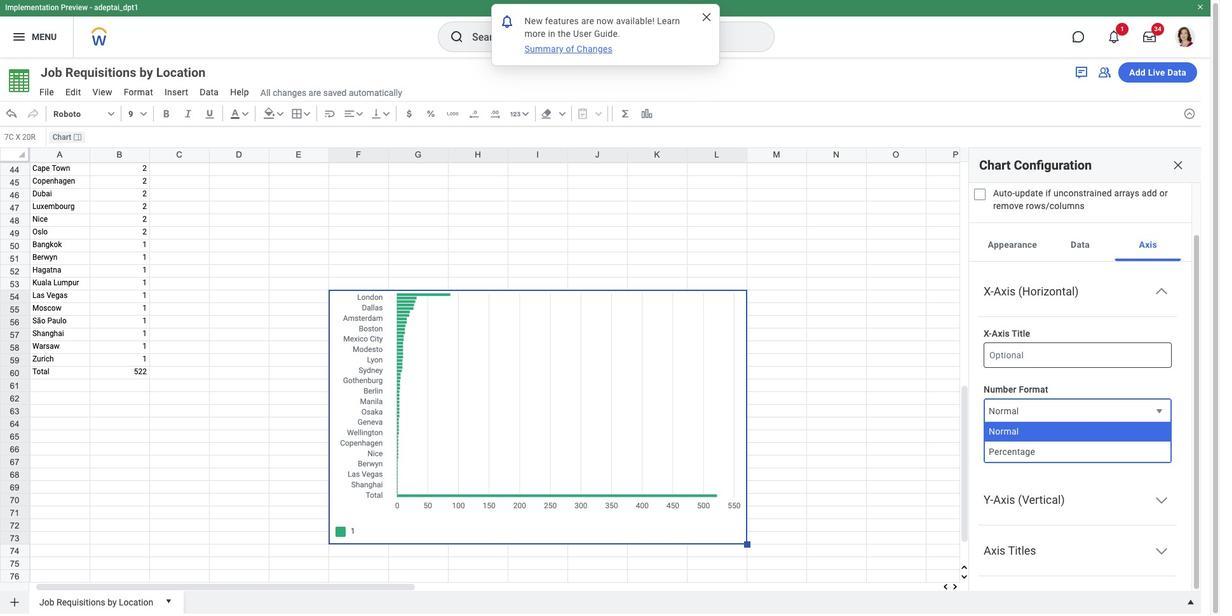 Task type: locate. For each thing, give the bounding box(es) containing it.
menu banner
[[0, 0, 1211, 57]]

live
[[1149, 67, 1166, 78]]

6 chevron down small image from the left
[[519, 107, 532, 120]]

dollar sign image
[[403, 107, 416, 120]]

0 horizontal spatial chevron down small image
[[105, 107, 118, 120]]

data inside "button"
[[1168, 67, 1187, 78]]

1 vertical spatial data
[[200, 87, 219, 97]]

chevron down small image left the border all image
[[274, 107, 287, 120]]

2 horizontal spatial data
[[1168, 67, 1187, 78]]

available!
[[616, 16, 655, 26]]

chevron down small image left dollar sign image
[[380, 107, 393, 120]]

summary of changes link
[[524, 43, 614, 55]]

data
[[1168, 67, 1187, 78], [200, 87, 219, 97], [1072, 240, 1091, 250]]

menu button
[[0, 17, 73, 57]]

0 horizontal spatial data
[[200, 87, 219, 97]]

rows/columns
[[1027, 201, 1086, 211]]

activity stream image
[[1075, 65, 1090, 80]]

1 vertical spatial job requisitions by location button
[[34, 591, 158, 612]]

0 vertical spatial data
[[1168, 67, 1187, 78]]

chevron down small image left 9
[[105, 107, 118, 120]]

number
[[984, 385, 1017, 395]]

axis titles button
[[979, 536, 1178, 576]]

1 vertical spatial format
[[1020, 385, 1049, 395]]

chevron down small image left the "align bottom" icon
[[353, 107, 366, 120]]

insert
[[165, 87, 188, 97]]

text wrap image
[[323, 107, 336, 120]]

X-Axis Title text field
[[984, 343, 1173, 368]]

0 horizontal spatial format
[[124, 87, 153, 97]]

values
[[1034, 442, 1062, 452]]

data up underline image
[[200, 87, 219, 97]]

1 horizontal spatial data
[[1072, 240, 1091, 250]]

tabs element
[[970, 228, 1192, 262]]

preview
[[61, 3, 88, 12]]

0 vertical spatial job requisitions by location
[[41, 65, 206, 80]]

data down auto-update if unconstrained arrays add or remove rows/columns
[[1072, 240, 1091, 250]]

chevron down small image right 9
[[137, 107, 150, 120]]

1 normal from the top
[[990, 406, 1020, 417]]

job requisitions by location button
[[34, 64, 229, 81], [34, 591, 158, 612]]

appearance button
[[980, 228, 1047, 261]]

configuration
[[1015, 157, 1093, 173]]

edit
[[65, 87, 81, 97]]

axis left '(vertical)'
[[994, 493, 1016, 507]]

dialog containing new features are now available! learn more in the user guide.
[[491, 4, 720, 66]]

toolbar container region
[[0, 101, 1179, 127]]

x image
[[700, 11, 713, 24], [1173, 159, 1185, 172]]

0 vertical spatial chevron up image
[[1155, 493, 1170, 508]]

location
[[156, 65, 206, 80], [119, 598, 153, 608]]

summary
[[525, 44, 564, 54]]

0 vertical spatial requisitions
[[65, 65, 136, 80]]

Search Workday  search field
[[472, 23, 748, 51]]

chevron down small image down help
[[239, 107, 252, 120]]

are inside new features are now available! learn more in the user guide. summary of changes
[[582, 16, 595, 26]]

x-
[[984, 285, 995, 298], [984, 329, 993, 339], [1006, 442, 1014, 452]]

are
[[582, 16, 595, 26], [309, 88, 321, 98]]

1 job requisitions by location button from the top
[[34, 64, 229, 81]]

are up "user"
[[582, 16, 595, 26]]

list box containing normal
[[985, 422, 1172, 463]]

1 vertical spatial are
[[309, 88, 321, 98]]

3 chevron down small image from the left
[[556, 107, 569, 120]]

data right the live
[[1168, 67, 1187, 78]]

0 horizontal spatial location
[[119, 598, 153, 608]]

new features are now available! learn more in the user guide. summary of changes
[[525, 16, 683, 54]]

chevron down small image left text wrap icon
[[301, 107, 313, 120]]

axis left titles
[[984, 544, 1006, 558]]

0 horizontal spatial chart
[[53, 133, 71, 142]]

chevron up image
[[1155, 284, 1170, 300]]

0 vertical spatial format
[[124, 87, 153, 97]]

format right number
[[1020, 385, 1049, 395]]

1 vertical spatial chevron up image
[[1155, 544, 1170, 559]]

tab content element
[[970, 262, 1192, 591]]

chevron down small image left 'eraser' image
[[519, 107, 532, 120]]

axis up chevron up icon
[[1140, 240, 1158, 250]]

location left caret down small image
[[119, 598, 153, 608]]

arrays
[[1115, 188, 1140, 198]]

9
[[128, 109, 133, 119]]

search image
[[450, 29, 465, 45]]

all
[[261, 88, 271, 98]]

normal down number
[[990, 406, 1020, 417]]

by left caret down small image
[[108, 598, 117, 608]]

1 vertical spatial x-
[[984, 329, 993, 339]]

x- left title
[[984, 329, 993, 339]]

add zero image
[[489, 107, 502, 120]]

0 vertical spatial x-
[[984, 285, 995, 298]]

1 vertical spatial chart
[[980, 157, 1011, 173]]

x- right hide
[[1006, 442, 1014, 452]]

hide
[[984, 442, 1003, 452]]

axis
[[1140, 240, 1158, 250], [994, 285, 1016, 298], [993, 329, 1010, 339], [1014, 442, 1032, 452], [994, 493, 1016, 507], [984, 544, 1006, 558]]

x- inside 'dropdown button'
[[984, 285, 995, 298]]

guide.
[[595, 29, 621, 39]]

update
[[1016, 188, 1044, 198]]

1 vertical spatial x image
[[1173, 159, 1185, 172]]

0 vertical spatial by
[[140, 65, 153, 80]]

chart for chart configuration
[[980, 157, 1011, 173]]

data inside button
[[1072, 240, 1091, 250]]

learn
[[658, 16, 681, 26]]

1 vertical spatial normal
[[990, 427, 1020, 437]]

axis titles
[[984, 544, 1037, 558]]

axis up x-axis title
[[994, 285, 1016, 298]]

roboto
[[53, 109, 81, 119]]

percentage
[[990, 447, 1036, 457]]

are for changes
[[309, 88, 321, 98]]

2 horizontal spatial chevron down small image
[[556, 107, 569, 120]]

are inside "all changes are saved automatically" button
[[309, 88, 321, 98]]

1 chevron down small image from the left
[[137, 107, 150, 120]]

chevron down small image right 'eraser' image
[[556, 107, 569, 120]]

2 vertical spatial data
[[1072, 240, 1091, 250]]

chevron up image inside 'y-axis (vertical)' dropdown button
[[1155, 493, 1170, 508]]

job right the add footer ws 'image'
[[39, 598, 54, 608]]

1 horizontal spatial location
[[156, 65, 206, 80]]

dialog
[[491, 4, 720, 66]]

1 chevron down small image from the left
[[105, 107, 118, 120]]

x image right learn
[[700, 11, 713, 24]]

2 chevron up image from the top
[[1155, 544, 1170, 559]]

add live data button
[[1119, 62, 1198, 83]]

x-axis title
[[984, 329, 1031, 339]]

(horizontal)
[[1019, 285, 1080, 298]]

x-axis (horizontal) button
[[979, 277, 1178, 317]]

job up file
[[41, 65, 62, 80]]

automatically
[[349, 88, 402, 98]]

format up 9 dropdown button
[[124, 87, 153, 97]]

chart down roboto
[[53, 133, 71, 142]]

number format
[[984, 385, 1049, 395]]

2 vertical spatial x-
[[1006, 442, 1014, 452]]

format
[[124, 87, 153, 97], [1020, 385, 1049, 395]]

align left image
[[343, 107, 356, 120]]

remove
[[994, 201, 1024, 211]]

1 vertical spatial by
[[108, 598, 117, 608]]

of
[[566, 44, 575, 54]]

chevron down small image
[[105, 107, 118, 120], [301, 107, 313, 120], [556, 107, 569, 120]]

notifications large image
[[1108, 31, 1121, 43]]

None text field
[[1, 128, 46, 146]]

chevron up image inside axis titles dropdown button
[[1155, 544, 1170, 559]]

chart inside button
[[53, 133, 71, 142]]

by
[[140, 65, 153, 80], [108, 598, 117, 608]]

9 button
[[124, 104, 151, 124]]

1 horizontal spatial are
[[582, 16, 595, 26]]

0 vertical spatial are
[[582, 16, 595, 26]]

close environment banner image
[[1197, 3, 1205, 11]]

list box
[[985, 422, 1172, 463]]

1 horizontal spatial chart
[[980, 157, 1011, 173]]

0 vertical spatial job requisitions by location button
[[34, 64, 229, 81]]

0 vertical spatial x image
[[700, 11, 713, 24]]

grid
[[0, 0, 1221, 607]]

x image down chevron up circle image
[[1173, 159, 1185, 172]]

all changes are saved automatically button
[[256, 87, 402, 99]]

1 horizontal spatial chevron down small image
[[301, 107, 313, 120]]

format inside "tab content" element
[[1020, 385, 1049, 395]]

chevron up image
[[1155, 493, 1170, 508], [1155, 544, 1170, 559]]

1 horizontal spatial format
[[1020, 385, 1049, 395]]

title
[[1013, 329, 1031, 339]]

requisitions
[[65, 65, 136, 80], [57, 598, 105, 608]]

and
[[1064, 442, 1080, 452]]

chart up auto-
[[980, 157, 1011, 173]]

caret down small image
[[162, 595, 175, 608]]

roboto button
[[49, 104, 118, 124]]

y-axis (vertical)
[[984, 493, 1066, 507]]

0 horizontal spatial are
[[309, 88, 321, 98]]

0 vertical spatial chart
[[53, 133, 71, 142]]

justify image
[[11, 29, 27, 45]]

1
[[1121, 25, 1125, 32]]

view
[[93, 87, 112, 97]]

normal
[[990, 406, 1020, 417], [990, 427, 1020, 437]]

data inside menus menu bar
[[200, 87, 219, 97]]

chevron down small image
[[137, 107, 150, 120], [239, 107, 252, 120], [274, 107, 287, 120], [353, 107, 366, 120], [380, 107, 393, 120], [519, 107, 532, 120]]

job requisitions by location
[[41, 65, 206, 80], [39, 598, 153, 608]]

0 vertical spatial normal
[[990, 406, 1020, 417]]

1 chevron up image from the top
[[1155, 493, 1170, 508]]

by up menus menu bar
[[140, 65, 153, 80]]

are left saved
[[309, 88, 321, 98]]

job
[[41, 65, 62, 80], [39, 598, 54, 608]]

add footer ws image
[[8, 597, 21, 609]]

data button
[[1048, 228, 1114, 261]]

chart
[[53, 133, 71, 142], [980, 157, 1011, 173]]

0 vertical spatial location
[[156, 65, 206, 80]]

x- for x-axis (horizontal)
[[984, 285, 995, 298]]

normal up hide
[[990, 427, 1020, 437]]

location up insert
[[156, 65, 206, 80]]

x- up x-axis title
[[984, 285, 995, 298]]



Task type: vqa. For each thing, say whether or not it's contained in the screenshot.
33 "button"
no



Task type: describe. For each thing, give the bounding box(es) containing it.
chevron down small image inside 9 dropdown button
[[137, 107, 150, 120]]

implementation
[[5, 3, 59, 12]]

percentage image
[[425, 107, 437, 120]]

adeptai_dpt1
[[94, 3, 139, 12]]

1 vertical spatial requisitions
[[57, 598, 105, 608]]

axis left title
[[993, 329, 1010, 339]]

auto-
[[994, 188, 1016, 198]]

-
[[90, 3, 92, 12]]

x-axis (horizontal)
[[984, 285, 1080, 298]]

underline image
[[203, 107, 216, 120]]

y-axis (vertical) button
[[979, 485, 1178, 525]]

0 horizontal spatial x image
[[700, 11, 713, 24]]

inbox large image
[[1144, 31, 1157, 43]]

are for features
[[582, 16, 595, 26]]

or
[[1160, 188, 1169, 198]]

0 horizontal spatial by
[[108, 598, 117, 608]]

thousands comma image
[[446, 107, 459, 120]]

2 chevron down small image from the left
[[239, 107, 252, 120]]

chart image
[[641, 107, 654, 120]]

auto-update if unconstrained arrays add or remove rows/columns
[[994, 188, 1169, 211]]

menu
[[32, 32, 57, 42]]

1 horizontal spatial by
[[140, 65, 153, 80]]

menus menu bar
[[33, 83, 256, 103]]

34 button
[[1136, 23, 1165, 51]]

in
[[548, 29, 556, 39]]

numbers image
[[509, 107, 522, 120]]

undo l image
[[5, 107, 18, 120]]

axis left the values
[[1014, 442, 1032, 452]]

autosum image
[[619, 107, 632, 120]]

now
[[597, 16, 614, 26]]

user
[[574, 29, 592, 39]]

border all image
[[290, 107, 303, 120]]

format inside menus menu bar
[[124, 87, 153, 97]]

remove zero image
[[468, 107, 481, 120]]

normal button
[[984, 399, 1173, 424]]

more
[[525, 29, 546, 39]]

all changes are saved automatically
[[261, 88, 402, 98]]

media classroom image
[[1098, 65, 1113, 80]]

1 button
[[1101, 23, 1129, 51]]

0 vertical spatial job
[[41, 65, 62, 80]]

features
[[546, 16, 579, 26]]

notifications image
[[500, 14, 515, 29]]

chevron up image for y-axis (vertical)
[[1155, 493, 1170, 508]]

1 vertical spatial job
[[39, 598, 54, 608]]

file
[[39, 87, 54, 97]]

5 chevron down small image from the left
[[380, 107, 393, 120]]

lines
[[1082, 442, 1104, 452]]

1 vertical spatial job requisitions by location
[[39, 598, 153, 608]]

align bottom image
[[370, 107, 383, 120]]

new
[[525, 16, 543, 26]]

the
[[558, 29, 571, 39]]

chevron down small image inside roboto popup button
[[105, 107, 118, 120]]

normal inside 'dropdown button'
[[990, 406, 1020, 417]]

chevron up image for axis titles
[[1155, 544, 1170, 559]]

2 job requisitions by location button from the top
[[34, 591, 158, 612]]

2 normal from the top
[[990, 427, 1020, 437]]

implementation preview -   adeptai_dpt1
[[5, 3, 139, 12]]

4 chevron down small image from the left
[[353, 107, 366, 120]]

italics image
[[182, 107, 194, 120]]

profile logan mcneil image
[[1176, 27, 1196, 50]]

chart button
[[49, 132, 85, 143]]

chevron up circle image
[[1184, 107, 1197, 120]]

(vertical)
[[1019, 493, 1066, 507]]

changes
[[273, 88, 307, 98]]

add
[[1130, 67, 1147, 78]]

3 chevron down small image from the left
[[274, 107, 287, 120]]

unconstrained
[[1054, 188, 1113, 198]]

chart configuration
[[980, 157, 1093, 173]]

saved
[[323, 88, 347, 98]]

if
[[1046, 188, 1052, 198]]

titles
[[1009, 544, 1037, 558]]

help
[[230, 87, 249, 97]]

axis inside 'dropdown button'
[[994, 285, 1016, 298]]

axis button
[[1116, 228, 1182, 261]]

x- for x-axis title
[[984, 329, 993, 339]]

changes
[[577, 44, 613, 54]]

appearance
[[989, 240, 1038, 250]]

add
[[1143, 188, 1158, 198]]

chart for chart
[[53, 133, 71, 142]]

1 vertical spatial location
[[119, 598, 153, 608]]

y-
[[984, 493, 994, 507]]

hide x-axis values and lines
[[984, 442, 1104, 452]]

eraser image
[[540, 107, 553, 120]]

add live data
[[1130, 67, 1187, 78]]

2 chevron down small image from the left
[[301, 107, 313, 120]]

bold image
[[160, 107, 173, 120]]

caret up image
[[1185, 597, 1198, 609]]

1 horizontal spatial x image
[[1173, 159, 1185, 172]]

34
[[1155, 25, 1162, 32]]

axis inside button
[[1140, 240, 1158, 250]]



